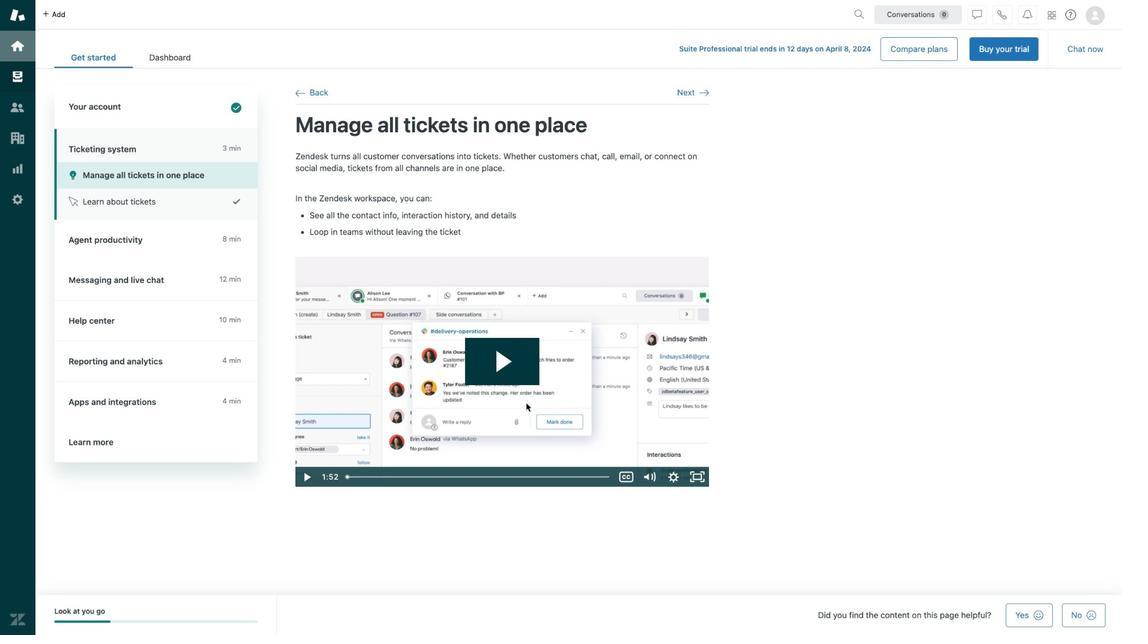 Task type: locate. For each thing, give the bounding box(es) containing it.
organizations image
[[10, 131, 25, 146]]

tab list
[[54, 46, 207, 68]]

April 8, 2024 text field
[[826, 45, 871, 53]]

reporting image
[[10, 161, 25, 177]]

footer
[[35, 595, 1122, 635]]

get help image
[[1066, 9, 1076, 20]]

notifications image
[[1023, 10, 1033, 19]]

region
[[295, 151, 709, 487]]

views image
[[10, 69, 25, 85]]

heading
[[54, 87, 258, 129]]

video thumbnail image
[[295, 257, 709, 487], [295, 257, 709, 487]]

tab
[[133, 46, 207, 68]]



Task type: describe. For each thing, give the bounding box(es) containing it.
admin image
[[10, 192, 25, 207]]

video element
[[295, 257, 709, 487]]

button displays agent's chat status as invisible. image
[[973, 10, 982, 19]]

zendesk products image
[[1048, 11, 1056, 20]]

zendesk image
[[10, 612, 25, 628]]

progress-bar progress bar
[[54, 621, 258, 623]]

customers image
[[10, 100, 25, 115]]

get started image
[[10, 38, 25, 54]]

progress bar image
[[54, 621, 111, 623]]

content-title region
[[295, 116, 709, 132]]

zendesk support image
[[10, 8, 25, 23]]

main element
[[0, 0, 35, 635]]



Task type: vqa. For each thing, say whether or not it's contained in the screenshot.
Heading
yes



